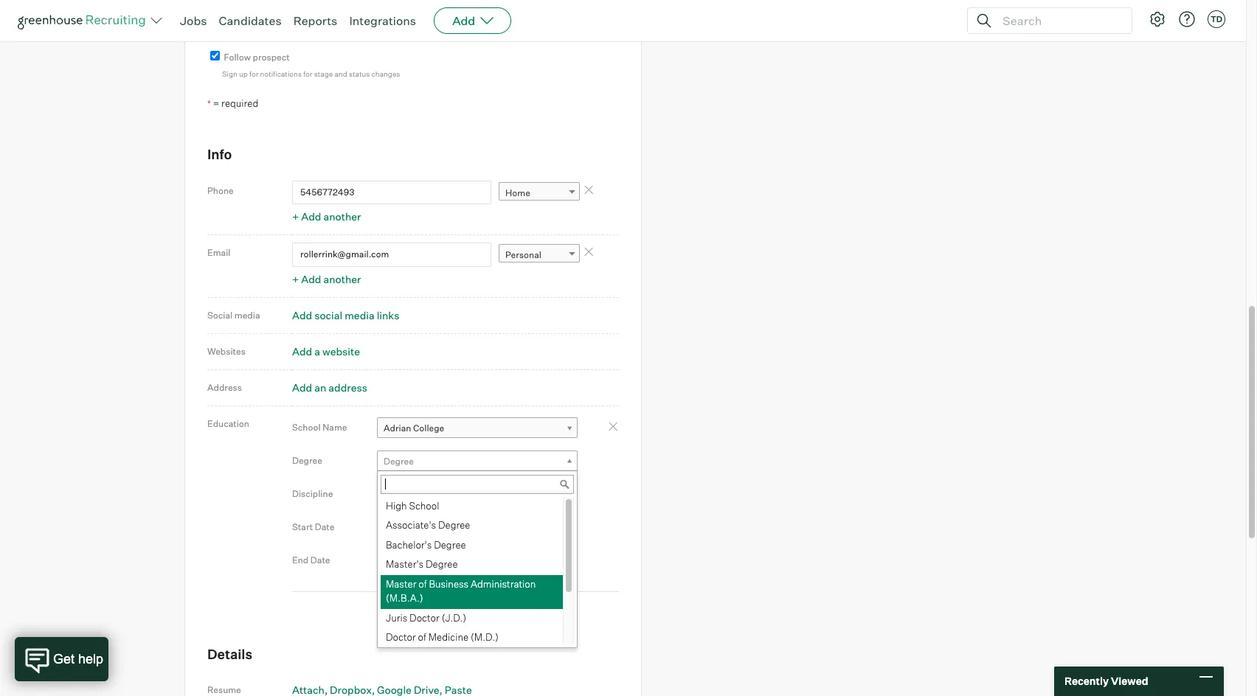 Task type: vqa. For each thing, say whether or not it's contained in the screenshot.
Department option
no



Task type: describe. For each thing, give the bounding box(es) containing it.
social
[[315, 309, 343, 322]]

info
[[207, 146, 232, 163]]

administration
[[471, 578, 536, 590]]

associate's degree
[[386, 520, 471, 531]]

td button
[[1205, 7, 1229, 31]]

+ for email
[[292, 273, 299, 285]]

candidates link
[[219, 13, 282, 28]]

years
[[233, 12, 258, 23]]

+ add another for phone
[[292, 211, 361, 223]]

2 years experience
[[226, 12, 309, 23]]

(m.d.)
[[471, 632, 499, 644]]

home
[[506, 188, 531, 199]]

up
[[239, 70, 248, 78]]

1 horizontal spatial media
[[345, 309, 375, 322]]

degree for master's degree
[[426, 559, 458, 571]]

add a website link
[[292, 345, 360, 358]]

school inside high school option
[[409, 500, 440, 512]]

Search text field
[[999, 10, 1119, 31]]

bachelor's
[[386, 539, 432, 551]]

add social media links
[[292, 309, 400, 322]]

bachelor's degree
[[386, 539, 466, 551]]

business
[[429, 578, 469, 590]]

phone
[[207, 185, 234, 196]]

doctor of medicine (m.d.) option
[[381, 629, 563, 648]]

an
[[315, 381, 326, 394]]

notifications
[[260, 70, 302, 78]]

(m.b.a.)
[[386, 593, 423, 605]]

a
[[315, 345, 320, 358]]

address
[[329, 381, 368, 394]]

MM text field
[[377, 548, 414, 572]]

add a website
[[292, 345, 360, 358]]

social
[[207, 310, 233, 321]]

sign
[[222, 70, 238, 78]]

education
[[207, 418, 249, 429]]

integrations
[[349, 13, 416, 28]]

master's
[[386, 559, 424, 571]]

+ add another link for email
[[292, 273, 361, 285]]

social media
[[207, 310, 260, 321]]

degree down adrian
[[384, 456, 414, 467]]

+ for phone
[[292, 211, 299, 223]]

adrian
[[384, 423, 411, 434]]

associate's degree option
[[381, 517, 563, 536]]

email
[[207, 247, 231, 259]]

medicine
[[429, 632, 469, 644]]

personal link
[[499, 245, 580, 266]]

2
[[226, 12, 231, 23]]

end date
[[292, 555, 330, 566]]

address
[[207, 382, 242, 393]]

of for master
[[419, 578, 427, 590]]

stage
[[314, 70, 333, 78]]

bachelor's degree option
[[381, 536, 563, 556]]

status
[[349, 70, 370, 78]]

high school option
[[381, 497, 563, 517]]

follow prospect
[[224, 52, 290, 63]]

doctor of medicine (m.d.)
[[386, 632, 499, 644]]

website
[[323, 345, 360, 358]]

add for add
[[453, 13, 475, 28]]

required
[[222, 97, 259, 109]]

degree for associate's degree
[[438, 520, 471, 531]]

list box containing high school
[[378, 497, 574, 648]]

details
[[207, 646, 253, 663]]

0 horizontal spatial media
[[235, 310, 260, 321]]

experience
[[260, 12, 309, 23]]

recently
[[1065, 676, 1109, 688]]

+ add another for email
[[292, 273, 361, 285]]

follow
[[224, 52, 251, 63]]

0 horizontal spatial discipline
[[292, 488, 333, 499]]

recently viewed
[[1065, 676, 1149, 688]]

resume
[[207, 685, 241, 696]]

another for email
[[324, 273, 361, 285]]

end
[[292, 555, 309, 566]]

* = required
[[207, 97, 259, 109]]

of for doctor
[[418, 632, 427, 644]]

add for add a website
[[292, 345, 312, 358]]



Task type: locate. For each thing, give the bounding box(es) containing it.
websites
[[207, 346, 246, 357]]

another for phone
[[324, 211, 361, 223]]

doctor down the juris
[[386, 632, 416, 644]]

degree down high school option
[[438, 520, 471, 531]]

0 vertical spatial school
[[292, 422, 321, 433]]

for right the up
[[250, 70, 259, 78]]

viewed
[[1112, 676, 1149, 688]]

yyyy text field for end date
[[416, 548, 460, 572]]

discipline link
[[377, 484, 578, 505]]

YYYY text field
[[416, 515, 460, 539], [416, 548, 460, 572]]

1 horizontal spatial discipline
[[384, 489, 425, 500]]

doctor up doctor of medicine (m.d.)
[[410, 612, 440, 624]]

degree down school name
[[292, 455, 323, 466]]

changes
[[372, 70, 400, 78]]

+
[[292, 211, 299, 223], [292, 273, 299, 285]]

date right start
[[315, 522, 335, 533]]

td
[[1211, 14, 1223, 24]]

0 vertical spatial date
[[315, 522, 335, 533]]

reports
[[294, 13, 338, 28]]

degree up "business"
[[426, 559, 458, 571]]

master's degree
[[386, 559, 458, 571]]

greenhouse recruiting image
[[18, 12, 151, 30]]

school up "associate's degree"
[[409, 500, 440, 512]]

degree for bachelor's degree
[[434, 539, 466, 551]]

Follow prospect checkbox
[[210, 51, 220, 60]]

jobs link
[[180, 13, 207, 28]]

date
[[315, 522, 335, 533], [311, 555, 330, 566]]

1 horizontal spatial school
[[409, 500, 440, 512]]

of inside master of business administration (m.b.a.)
[[419, 578, 427, 590]]

None text field
[[292, 243, 492, 267]]

(j.d.)
[[442, 612, 467, 624]]

1 + from the top
[[292, 211, 299, 223]]

integrations link
[[349, 13, 416, 28]]

media left links
[[345, 309, 375, 322]]

master of business administration (m.b.a.) option
[[381, 575, 563, 609]]

discipline up the associate's at left
[[384, 489, 425, 500]]

1 vertical spatial + add another
[[292, 273, 361, 285]]

0 vertical spatial of
[[419, 578, 427, 590]]

1 another from the top
[[324, 211, 361, 223]]

school
[[292, 422, 321, 433], [409, 500, 440, 512]]

yyyy text field up bachelor's degree
[[416, 515, 460, 539]]

0 vertical spatial another
[[324, 211, 361, 223]]

add an address
[[292, 381, 368, 394]]

home link
[[499, 182, 580, 204]]

add
[[453, 13, 475, 28], [301, 211, 321, 223], [301, 273, 321, 285], [292, 309, 312, 322], [292, 345, 312, 358], [292, 381, 312, 394]]

1 vertical spatial of
[[418, 632, 427, 644]]

reports link
[[294, 13, 338, 28]]

doctor
[[410, 612, 440, 624], [386, 632, 416, 644]]

2 + add another link from the top
[[292, 273, 361, 285]]

2 + from the top
[[292, 273, 299, 285]]

add inside popup button
[[453, 13, 475, 28]]

juris
[[386, 612, 408, 624]]

1 vertical spatial + add another link
[[292, 273, 361, 285]]

media right social
[[235, 310, 260, 321]]

date right end
[[311, 555, 330, 566]]

0 vertical spatial +
[[292, 211, 299, 223]]

of
[[419, 578, 427, 590], [418, 632, 427, 644]]

associate's
[[386, 520, 436, 531]]

td button
[[1208, 10, 1226, 28]]

candidates
[[219, 13, 282, 28]]

0 vertical spatial + add another link
[[292, 211, 361, 223]]

1 vertical spatial school
[[409, 500, 440, 512]]

date for end date
[[311, 555, 330, 566]]

1 vertical spatial another
[[324, 273, 361, 285]]

+ add another link
[[292, 211, 361, 223], [292, 273, 361, 285]]

1 vertical spatial +
[[292, 273, 299, 285]]

0 horizontal spatial school
[[292, 422, 321, 433]]

MM text field
[[377, 515, 414, 539]]

2 for from the left
[[303, 70, 313, 78]]

list box
[[378, 497, 574, 648]]

school left name
[[292, 422, 321, 433]]

+ add another link for phone
[[292, 211, 361, 223]]

add for add social media links
[[292, 309, 312, 322]]

=
[[213, 97, 219, 109]]

adrian college link
[[377, 417, 578, 439]]

degree inside option
[[438, 520, 471, 531]]

2 another from the top
[[324, 273, 361, 285]]

start date
[[292, 522, 335, 533]]

and
[[335, 70, 347, 78]]

jobs
[[180, 13, 207, 28]]

degree down associate's degree option
[[434, 539, 466, 551]]

master
[[386, 578, 417, 590]]

high school
[[386, 500, 440, 512]]

of down master's degree
[[419, 578, 427, 590]]

sign up for notifications for stage and status changes
[[222, 70, 400, 78]]

degree
[[292, 455, 323, 466], [384, 456, 414, 467], [438, 520, 471, 531], [434, 539, 466, 551], [426, 559, 458, 571]]

for
[[250, 70, 259, 78], [303, 70, 313, 78]]

start
[[292, 522, 313, 533]]

1 for from the left
[[250, 70, 259, 78]]

2 yyyy text field from the top
[[416, 548, 460, 572]]

1 vertical spatial date
[[311, 555, 330, 566]]

adrian college
[[384, 423, 445, 434]]

add for add an address
[[292, 381, 312, 394]]

master of business administration (m.b.a.)
[[386, 578, 536, 605]]

another
[[324, 211, 361, 223], [324, 273, 361, 285]]

high
[[386, 500, 407, 512]]

name
[[323, 422, 347, 433]]

1 horizontal spatial for
[[303, 70, 313, 78]]

2 + add another from the top
[[292, 273, 361, 285]]

prospect
[[253, 52, 290, 63]]

1 + add another link from the top
[[292, 211, 361, 223]]

0 vertical spatial doctor
[[410, 612, 440, 624]]

1 vertical spatial yyyy text field
[[416, 548, 460, 572]]

None text field
[[314, 9, 328, 32], [292, 181, 492, 205], [381, 475, 574, 494], [314, 9, 328, 32], [292, 181, 492, 205], [381, 475, 574, 494]]

add an address link
[[292, 381, 368, 394]]

school name
[[292, 422, 347, 433]]

add button
[[434, 7, 512, 34]]

college
[[413, 423, 445, 434]]

date for start date
[[315, 522, 335, 533]]

*
[[207, 98, 211, 109]]

1 vertical spatial doctor
[[386, 632, 416, 644]]

0 vertical spatial + add another
[[292, 211, 361, 223]]

yyyy text field for start date
[[416, 515, 460, 539]]

personal
[[506, 250, 542, 261]]

of down juris doctor (j.d.)
[[418, 632, 427, 644]]

1 yyyy text field from the top
[[416, 515, 460, 539]]

degree link
[[377, 451, 578, 472]]

0 vertical spatial yyyy text field
[[416, 515, 460, 539]]

+ add another
[[292, 211, 361, 223], [292, 273, 361, 285]]

discipline
[[292, 488, 333, 499], [384, 489, 425, 500]]

1 + add another from the top
[[292, 211, 361, 223]]

master's degree option
[[381, 556, 563, 575]]

juris doctor (j.d.) option
[[381, 609, 563, 629]]

juris doctor (j.d.)
[[386, 612, 467, 624]]

for left stage
[[303, 70, 313, 78]]

yyyy text field up "business"
[[416, 548, 460, 572]]

0 horizontal spatial for
[[250, 70, 259, 78]]

configure image
[[1149, 10, 1167, 28]]

discipline up start date
[[292, 488, 333, 499]]

add social media links link
[[292, 309, 400, 322]]

links
[[377, 309, 400, 322]]

media
[[345, 309, 375, 322], [235, 310, 260, 321]]



